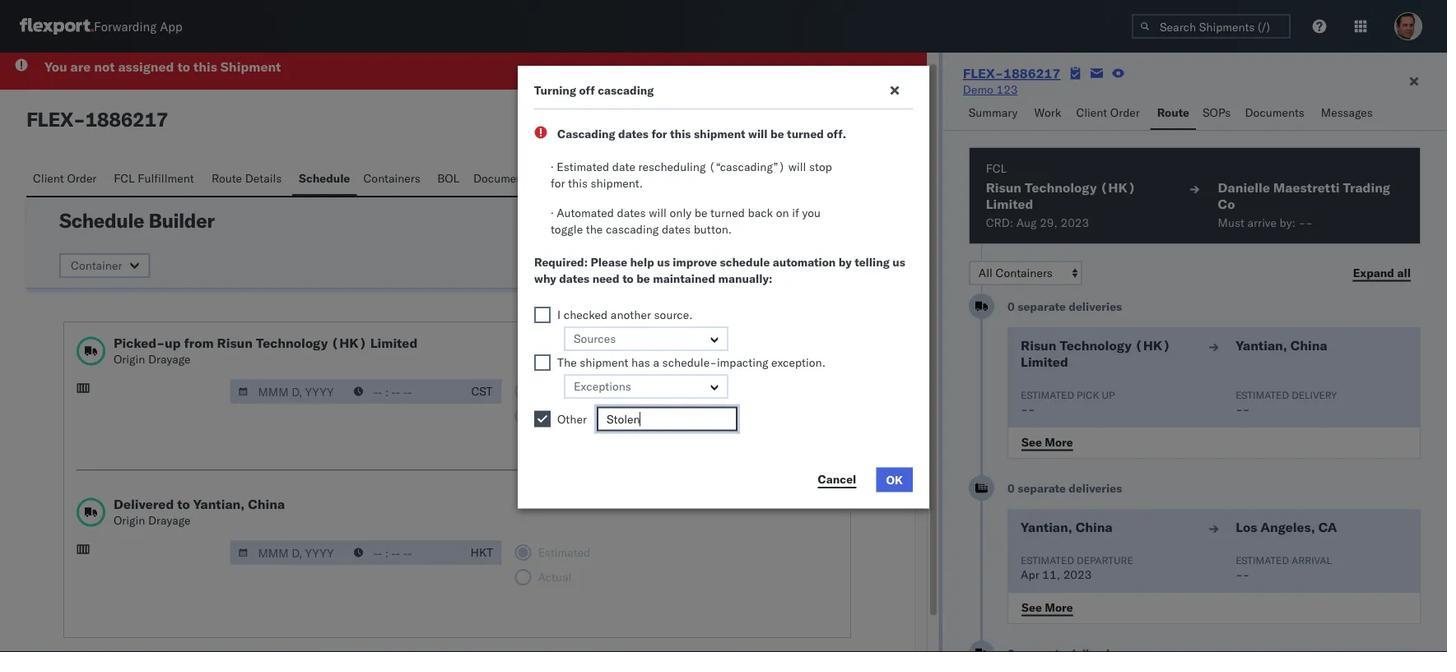 Task type: describe. For each thing, give the bounding box(es) containing it.
be inside · automated dates will only be turned back on if you toggle the cascading dates button.
[[695, 206, 707, 220]]

0 vertical spatial yantian,
[[1236, 337, 1287, 354]]

crd: aug 29, 2023
[[986, 216, 1089, 230]]

deliveries for los angeles, ca
[[1069, 482, 1122, 496]]

another
[[611, 308, 651, 322]]

documents for documents button to the right
[[1245, 105, 1305, 120]]

route for route details
[[211, 171, 242, 185]]

see for los angeles, ca
[[1022, 600, 1042, 615]]

why
[[534, 272, 556, 286]]

0 horizontal spatial shipment
[[580, 356, 628, 370]]

manually:
[[718, 272, 772, 286]]

by
[[839, 255, 852, 270]]

route details button
[[205, 163, 292, 195]]

be inside the required: please help us improve schedule automation by telling us why dates need to be maintained manually:
[[636, 272, 650, 286]]

route for route
[[1157, 105, 1189, 120]]

flex-
[[963, 65, 1003, 81]]

all
[[1397, 265, 1411, 280]]

exception
[[823, 111, 877, 125]]

2023 inside "estimated departure apr 11, 2023"
[[1063, 568, 1092, 582]]

exceptions
[[574, 379, 631, 394]]

forwarding app link
[[20, 18, 182, 35]]

0 horizontal spatial this
[[193, 58, 217, 74]]

2 horizontal spatial be
[[771, 127, 784, 141]]

not
[[94, 58, 115, 74]]

up inside "picked-up from risun technology (hk) limited origin drayage"
[[165, 335, 181, 351]]

on
[[776, 206, 789, 220]]

work
[[1034, 105, 1061, 120]]

risun inside "picked-up from risun technology (hk) limited origin drayage"
[[217, 335, 253, 351]]

separate for los angeles, ca
[[1018, 482, 1066, 496]]

see more button for yantian,
[[1012, 431, 1083, 455]]

by:
[[1280, 216, 1295, 230]]

more for los
[[1045, 600, 1073, 615]]

technology for yantian,
[[1060, 337, 1132, 354]]

1 horizontal spatial messages
[[1321, 105, 1373, 120]]

Search Shipments (/) text field
[[1132, 14, 1291, 39]]

schedule-
[[662, 356, 717, 370]]

0 for yantian,
[[1008, 300, 1015, 314]]

summary
[[969, 105, 1018, 120]]

details
[[245, 171, 282, 185]]

los
[[1236, 519, 1257, 536]]

1 horizontal spatial turned
[[787, 127, 824, 141]]

telling
[[855, 255, 890, 270]]

maintained
[[653, 272, 715, 286]]

dates down shipment.
[[617, 206, 646, 220]]

risun for danielle maestretti trading co
[[986, 179, 1022, 196]]

button.
[[694, 222, 732, 237]]

1 horizontal spatial client
[[1076, 105, 1107, 120]]

rescheduling
[[638, 160, 706, 174]]

0 for los
[[1008, 482, 1015, 496]]

see more button for los
[[1012, 596, 1083, 621]]

apr
[[1021, 568, 1039, 582]]

expand all
[[1353, 265, 1411, 280]]

expand
[[1353, 265, 1394, 280]]

yantian, inside "delivered to yantian, china origin drayage"
[[193, 496, 245, 512]]

flex-1886217 link
[[963, 65, 1061, 81]]

schedule builder
[[59, 208, 214, 233]]

estimated arrival --
[[1236, 554, 1332, 582]]

you
[[44, 58, 67, 74]]

· for · estimated date rescheduling ("cascading") will stop for this shipment.
[[551, 160, 554, 174]]

from
[[184, 335, 214, 351]]

deliveries for yantian, china
[[1069, 300, 1122, 314]]

0 horizontal spatial client order button
[[26, 163, 107, 195]]

sops
[[1203, 105, 1231, 120]]

flex - 1886217
[[26, 107, 168, 131]]

estimated for estimated pick up --
[[1021, 389, 1074, 401]]

risun for yantian, china
[[1021, 337, 1057, 354]]

cascading dates for this shipment will be turned off.
[[557, 127, 846, 141]]

required:
[[534, 255, 588, 270]]

delivered to yantian, china origin drayage
[[114, 496, 285, 528]]

documents for bottommost documents button
[[473, 171, 533, 185]]

trading
[[1343, 179, 1390, 196]]

save
[[819, 214, 845, 228]]

risun technology (hk) limited for danielle
[[986, 179, 1136, 212]]

0 vertical spatial to
[[177, 58, 190, 74]]

has
[[631, 356, 650, 370]]

dates up "date"
[[618, 127, 649, 141]]

this inside · estimated date rescheduling ("cascading") will stop for this shipment.
[[568, 176, 588, 191]]

see more for los angeles, ca
[[1022, 600, 1073, 615]]

the shipment has a schedule-impacting exception.
[[557, 356, 826, 370]]

ok button
[[876, 468, 913, 493]]

estimated inside · estimated date rescheduling ("cascading") will stop for this shipment.
[[557, 160, 609, 174]]

0 vertical spatial messages button
[[1314, 98, 1382, 130]]

cascading dates
[[698, 253, 785, 268]]

29,
[[1040, 216, 1058, 230]]

help
[[630, 255, 654, 270]]

sops button
[[1196, 98, 1238, 130]]

aug
[[1016, 216, 1037, 230]]

other
[[557, 412, 587, 426]]

schedule
[[720, 255, 770, 270]]

1 horizontal spatial 1886217
[[1003, 65, 1061, 81]]

pick
[[1077, 389, 1099, 401]]

0 vertical spatial yantian, china
[[1236, 337, 1327, 354]]

1 vertical spatial messages button
[[543, 163, 610, 195]]

turning
[[534, 83, 576, 98]]

cascading inside · automated dates will only be turned back on if you toggle the cascading dates button.
[[606, 222, 659, 237]]

1 vertical spatial 1886217
[[85, 107, 168, 131]]

0 separate deliveries for los
[[1008, 482, 1122, 496]]

you
[[802, 206, 821, 220]]

bol
[[437, 171, 459, 185]]

1 horizontal spatial order
[[1110, 105, 1140, 120]]

estimated for estimated delivery --
[[1236, 389, 1289, 401]]

estimated for estimated arrival --
[[1236, 554, 1289, 567]]

fcl for fcl fulfillment
[[114, 171, 135, 185]]

-- : -- -- text field for delivered to yantian, china
[[345, 540, 462, 565]]

0 horizontal spatial cancel button
[[738, 209, 799, 233]]

0 vertical spatial 2023
[[1061, 216, 1089, 230]]

arrival
[[1292, 554, 1332, 567]]

off.
[[827, 127, 846, 141]]

will for stop
[[788, 160, 806, 174]]

impacting
[[717, 356, 768, 370]]

the
[[557, 356, 577, 370]]

hkt
[[470, 545, 493, 560]]

drayage inside "delivered to yantian, china origin drayage"
[[148, 513, 191, 528]]

limited for danielle maestretti trading co
[[986, 196, 1033, 212]]

more for yantian,
[[1045, 435, 1073, 449]]

2 horizontal spatial china
[[1290, 337, 1327, 354]]

expand all button
[[1343, 261, 1421, 286]]

1 horizontal spatial shipment
[[694, 127, 745, 141]]

assignees
[[616, 171, 670, 185]]

need
[[592, 272, 620, 286]]

crd:
[[986, 216, 1013, 230]]

assigned
[[118, 58, 174, 74]]

builder
[[149, 208, 214, 233]]

schedule for schedule
[[299, 171, 350, 185]]

i
[[557, 308, 561, 322]]

shipment
[[220, 58, 281, 74]]

upload
[[658, 111, 697, 125]]

please
[[591, 255, 627, 270]]

sources
[[574, 332, 616, 346]]

dates up manually:
[[756, 253, 785, 268]]

1 horizontal spatial cancel button
[[808, 468, 866, 493]]

1 vertical spatial client
[[33, 171, 64, 185]]

flex
[[26, 107, 73, 131]]

dates down only
[[662, 222, 691, 237]]

demo 123 link
[[963, 81, 1018, 98]]



Task type: locate. For each thing, give the bounding box(es) containing it.
0 vertical spatial route
[[1157, 105, 1189, 120]]

0 vertical spatial schedule
[[299, 171, 350, 185]]

containers button
[[357, 163, 431, 195]]

see more down estimated pick up --
[[1022, 435, 1073, 449]]

fcl left fulfillment
[[114, 171, 135, 185]]

0 vertical spatial drayage
[[148, 352, 191, 366]]

demo
[[963, 82, 993, 97]]

0 vertical spatial turned
[[787, 127, 824, 141]]

0 horizontal spatial yantian,
[[193, 496, 245, 512]]

route inside route details button
[[211, 171, 242, 185]]

0 horizontal spatial client order
[[33, 171, 97, 185]]

1 vertical spatial see
[[1022, 600, 1042, 615]]

2 vertical spatial yantian,
[[1021, 519, 1072, 536]]

technology
[[1025, 179, 1097, 196], [256, 335, 328, 351], [1060, 337, 1132, 354]]

more down estimated pick up --
[[1045, 435, 1073, 449]]

see more button down 11,
[[1012, 596, 1083, 621]]

1 horizontal spatial client order
[[1076, 105, 1140, 120]]

angeles,
[[1261, 519, 1315, 536]]

turned up button.
[[710, 206, 745, 220]]

yantian, up 11,
[[1021, 519, 1072, 536]]

route button
[[1151, 98, 1196, 130]]

technology up the 29, at the top right of the page
[[1025, 179, 1097, 196]]

i checked another source.
[[557, 308, 693, 322]]

dates inside the required: please help us improve schedule automation by telling us why dates need to be maintained manually:
[[559, 272, 590, 286]]

1886217 up 123
[[1003, 65, 1061, 81]]

a
[[653, 356, 659, 370]]

0 vertical spatial up
[[165, 335, 181, 351]]

1 horizontal spatial cancel
[[818, 473, 856, 487]]

file exception button
[[775, 106, 888, 130], [775, 106, 888, 130]]

1 more from the top
[[1045, 435, 1073, 449]]

2 horizontal spatial will
[[788, 160, 806, 174]]

delivered
[[114, 496, 174, 512]]

yantian, china up "estimated delivery --"
[[1236, 337, 1327, 354]]

see more button
[[1012, 431, 1083, 455], [1012, 596, 1083, 621]]

1886217 down assigned
[[85, 107, 168, 131]]

2 -- : -- -- text field from the top
[[345, 540, 462, 565]]

be up ("cascading")
[[771, 127, 784, 141]]

client order down flex
[[33, 171, 97, 185]]

0 horizontal spatial up
[[165, 335, 181, 351]]

picked-
[[114, 335, 165, 351]]

back
[[748, 206, 773, 220]]

estimated delivery --
[[1236, 389, 1337, 417]]

this up automated
[[568, 176, 588, 191]]

origin down delivered
[[114, 513, 145, 528]]

1 0 from the top
[[1008, 300, 1015, 314]]

0 vertical spatial see more
[[1022, 435, 1073, 449]]

if
[[792, 206, 799, 220]]

1 horizontal spatial will
[[748, 127, 768, 141]]

source.
[[654, 308, 693, 322]]

1 horizontal spatial yantian, china
[[1236, 337, 1327, 354]]

messages up automated
[[549, 171, 601, 185]]

will for be
[[748, 127, 768, 141]]

off
[[579, 83, 595, 98]]

fcl
[[986, 161, 1007, 176], [114, 171, 135, 185]]

automation
[[773, 255, 836, 270]]

cascading down off
[[557, 127, 615, 141]]

1 vertical spatial china
[[248, 496, 285, 512]]

us right 'telling'
[[892, 255, 905, 270]]

0 vertical spatial separate
[[1018, 300, 1066, 314]]

technology for danielle
[[1025, 179, 1097, 196]]

file
[[800, 111, 821, 125]]

messages up "trading"
[[1321, 105, 1373, 120]]

-- : -- -- text field left cst
[[345, 379, 462, 404]]

1 horizontal spatial fcl
[[986, 161, 1007, 176]]

fcl for fcl
[[986, 161, 1007, 176]]

1 horizontal spatial schedule
[[299, 171, 350, 185]]

risun technology (hk) limited up pick
[[1021, 337, 1171, 370]]

to down help
[[622, 272, 634, 286]]

2 deliveries from the top
[[1069, 482, 1122, 496]]

origin
[[114, 352, 145, 366], [114, 513, 145, 528]]

0 horizontal spatial client
[[33, 171, 64, 185]]

1 vertical spatial ·
[[551, 206, 554, 220]]

1 vertical spatial documents button
[[467, 163, 543, 195]]

work button
[[1028, 98, 1070, 130]]

0 vertical spatial for
[[651, 127, 667, 141]]

to right assigned
[[177, 58, 190, 74]]

yantian, right delivered
[[193, 496, 245, 512]]

0 vertical spatial 0
[[1008, 300, 1015, 314]]

2 vertical spatial be
[[636, 272, 650, 286]]

fcl up crd:
[[986, 161, 1007, 176]]

technology up pick
[[1060, 337, 1132, 354]]

2 horizontal spatial this
[[670, 127, 691, 141]]

2 more from the top
[[1045, 600, 1073, 615]]

1 horizontal spatial be
[[695, 206, 707, 220]]

turned down file
[[787, 127, 824, 141]]

· for · automated dates will only be turned back on if you toggle the cascading dates button.
[[551, 206, 554, 220]]

risun up crd:
[[986, 179, 1022, 196]]

1 vertical spatial more
[[1045, 600, 1073, 615]]

11,
[[1042, 568, 1060, 582]]

more down 11,
[[1045, 600, 1073, 615]]

1 deliveries from the top
[[1069, 300, 1122, 314]]

estimated inside "estimated departure apr 11, 2023"
[[1021, 554, 1074, 567]]

container button
[[59, 253, 150, 278]]

drayage down 'from'
[[148, 352, 191, 366]]

are
[[70, 58, 91, 74]]

("cascading")
[[709, 160, 785, 174]]

1 see from the top
[[1022, 435, 1042, 449]]

yantian, up "estimated delivery --"
[[1236, 337, 1287, 354]]

1 separate from the top
[[1018, 300, 1066, 314]]

1 us from the left
[[657, 255, 670, 270]]

turned inside · automated dates will only be turned back on if you toggle the cascading dates button.
[[710, 206, 745, 220]]

risun up estimated pick up --
[[1021, 337, 1057, 354]]

schedule for schedule builder
[[59, 208, 144, 233]]

cancel button left the ok button
[[808, 468, 866, 493]]

documents button right sops
[[1238, 98, 1314, 130]]

separate for yantian, china
[[1018, 300, 1066, 314]]

cascading up help
[[606, 222, 659, 237]]

-- : -- -- text field left the hkt
[[345, 540, 462, 565]]

1 horizontal spatial route
[[1157, 105, 1189, 120]]

documents right sops button
[[1245, 105, 1305, 120]]

exception.
[[771, 356, 826, 370]]

client right work button at top
[[1076, 105, 1107, 120]]

(hk) for yantian, china
[[1135, 337, 1171, 354]]

0 vertical spatial more
[[1045, 435, 1073, 449]]

client down flex
[[33, 171, 64, 185]]

technology up mmm d, yyyy text field
[[256, 335, 328, 351]]

1 vertical spatial 0
[[1008, 482, 1015, 496]]

0 vertical spatial see
[[1022, 435, 1042, 449]]

flexport. image
[[20, 18, 94, 35]]

estimated for estimated departure apr 11, 2023
[[1021, 554, 1074, 567]]

1 · from the top
[[551, 160, 554, 174]]

1 vertical spatial this
[[670, 127, 691, 141]]

1 vertical spatial cancel
[[818, 473, 856, 487]]

0 vertical spatial be
[[771, 127, 784, 141]]

us right help
[[657, 255, 670, 270]]

turning off cascading
[[534, 83, 654, 98]]

arrive
[[1248, 216, 1277, 230]]

risun technology (hk) limited for yantian,
[[1021, 337, 1171, 370]]

drayage down delivered
[[148, 513, 191, 528]]

0 horizontal spatial fcl
[[114, 171, 135, 185]]

route
[[1157, 105, 1189, 120], [211, 171, 242, 185]]

0 horizontal spatial documents button
[[467, 163, 543, 195]]

1 0 separate deliveries from the top
[[1008, 300, 1122, 314]]

up left 'from'
[[165, 335, 181, 351]]

see down estimated pick up --
[[1022, 435, 1042, 449]]

be up button.
[[695, 206, 707, 220]]

route left sops
[[1157, 105, 1189, 120]]

1 vertical spatial separate
[[1018, 482, 1066, 496]]

1 horizontal spatial this
[[568, 176, 588, 191]]

2 us from the left
[[892, 255, 905, 270]]

1 drayage from the top
[[148, 352, 191, 366]]

schedule right details
[[299, 171, 350, 185]]

0 separate deliveries for yantian,
[[1008, 300, 1122, 314]]

route inside route button
[[1157, 105, 1189, 120]]

0 vertical spatial 1886217
[[1003, 65, 1061, 81]]

1 horizontal spatial documents
[[1245, 105, 1305, 120]]

0 horizontal spatial china
[[248, 496, 285, 512]]

picked-up from risun technology (hk) limited origin drayage
[[114, 335, 418, 366]]

messages button
[[1314, 98, 1382, 130], [543, 163, 610, 195]]

2 0 separate deliveries from the top
[[1008, 482, 1122, 496]]

0 horizontal spatial 1886217
[[85, 107, 168, 131]]

china
[[1290, 337, 1327, 354], [248, 496, 285, 512], [1076, 519, 1113, 536]]

route details
[[211, 171, 282, 185]]

None checkbox
[[797, 257, 820, 264], [534, 355, 551, 371], [797, 257, 820, 264], [534, 355, 551, 371]]

0 vertical spatial cancel button
[[738, 209, 799, 233]]

cascading
[[557, 127, 615, 141], [698, 253, 753, 268]]

· inside · estimated date rescheduling ("cascading") will stop for this shipment.
[[551, 160, 554, 174]]

-- : -- -- text field
[[345, 379, 462, 404], [345, 540, 462, 565]]

this left shipment
[[193, 58, 217, 74]]

order down flex - 1886217
[[67, 171, 97, 185]]

to right delivered
[[177, 496, 190, 512]]

1 vertical spatial turned
[[710, 206, 745, 220]]

will left stop
[[788, 160, 806, 174]]

1 vertical spatial messages
[[549, 171, 601, 185]]

2 vertical spatial china
[[1076, 519, 1113, 536]]

this
[[193, 58, 217, 74], [670, 127, 691, 141], [568, 176, 588, 191]]

app
[[160, 19, 182, 34]]

0 horizontal spatial messages button
[[543, 163, 610, 195]]

estimated inside "estimated arrival --"
[[1236, 554, 1289, 567]]

dates
[[618, 127, 649, 141], [617, 206, 646, 220], [662, 222, 691, 237], [756, 253, 785, 268], [559, 272, 590, 286]]

1 horizontal spatial messages button
[[1314, 98, 1382, 130]]

risun technology (hk) limited up the 29, at the top right of the page
[[986, 179, 1136, 212]]

1 vertical spatial be
[[695, 206, 707, 220]]

estimated left the delivery
[[1236, 389, 1289, 401]]

drayage inside "picked-up from risun technology (hk) limited origin drayage"
[[148, 352, 191, 366]]

bol button
[[431, 163, 467, 195]]

1 vertical spatial order
[[67, 171, 97, 185]]

shipment up exceptions
[[580, 356, 628, 370]]

turned
[[787, 127, 824, 141], [710, 206, 745, 220]]

will left only
[[649, 206, 667, 220]]

will
[[748, 127, 768, 141], [788, 160, 806, 174], [649, 206, 667, 220]]

checked
[[564, 308, 608, 322]]

estimated left pick
[[1021, 389, 1074, 401]]

0 horizontal spatial for
[[551, 176, 565, 191]]

shipment down the document
[[694, 127, 745, 141]]

for up automated
[[551, 176, 565, 191]]

china up the delivery
[[1290, 337, 1327, 354]]

· automated dates will only be turned back on if you toggle the cascading dates button.
[[551, 206, 821, 237]]

see down apr
[[1022, 600, 1042, 615]]

1 origin from the top
[[114, 352, 145, 366]]

0 vertical spatial limited
[[986, 196, 1033, 212]]

see more
[[1022, 435, 1073, 449], [1022, 600, 1073, 615]]

2 see more from the top
[[1022, 600, 1073, 615]]

0 vertical spatial client order button
[[1070, 98, 1151, 130]]

be
[[771, 127, 784, 141], [695, 206, 707, 220], [636, 272, 650, 286]]

1 see more button from the top
[[1012, 431, 1083, 455]]

1 vertical spatial see more button
[[1012, 596, 1083, 621]]

flex-1886217
[[963, 65, 1061, 81]]

0 vertical spatial messages
[[1321, 105, 1373, 120]]

(hk)
[[1100, 179, 1136, 196], [331, 335, 367, 351], [1135, 337, 1171, 354]]

will inside · automated dates will only be turned back on if you toggle the cascading dates button.
[[649, 206, 667, 220]]

client order button right work
[[1070, 98, 1151, 130]]

this down upload
[[670, 127, 691, 141]]

ok
[[886, 473, 903, 487]]

2023 right the 29, at the top right of the page
[[1061, 216, 1089, 230]]

0 vertical spatial cascading
[[557, 127, 615, 141]]

cascading for cascading dates
[[698, 253, 753, 268]]

up right pick
[[1102, 389, 1115, 401]]

2 see more button from the top
[[1012, 596, 1083, 621]]

0 vertical spatial see more button
[[1012, 431, 1083, 455]]

cancel left ok at the bottom of page
[[818, 473, 856, 487]]

estimated up 11,
[[1021, 554, 1074, 567]]

2023 right 11,
[[1063, 568, 1092, 582]]

1 vertical spatial drayage
[[148, 513, 191, 528]]

2 drayage from the top
[[148, 513, 191, 528]]

deliveries
[[1069, 300, 1122, 314], [1069, 482, 1122, 496]]

0 vertical spatial shipment
[[694, 127, 745, 141]]

MMM D, YYYY text field
[[230, 379, 347, 404]]

los angeles, ca
[[1236, 519, 1337, 536]]

cascading for cascading dates for this shipment will be turned off.
[[557, 127, 615, 141]]

delivery
[[1292, 389, 1337, 401]]

2 horizontal spatial yantian,
[[1236, 337, 1287, 354]]

MMM D, YYYY text field
[[230, 540, 347, 565]]

assignees button
[[610, 163, 679, 195]]

0 horizontal spatial schedule
[[59, 208, 144, 233]]

limited for yantian, china
[[1021, 354, 1068, 370]]

1 -- : -- -- text field from the top
[[345, 379, 462, 404]]

0 vertical spatial cascading
[[598, 83, 654, 98]]

0 vertical spatial client order
[[1076, 105, 1140, 120]]

schedule button
[[292, 163, 357, 195]]

document
[[700, 111, 757, 125]]

1 vertical spatial up
[[1102, 389, 1115, 401]]

upload document button
[[646, 106, 768, 130]]

documents right the bol button
[[473, 171, 533, 185]]

0 horizontal spatial be
[[636, 272, 650, 286]]

china up departure
[[1076, 519, 1113, 536]]

0 vertical spatial documents button
[[1238, 98, 1314, 130]]

cascading up manually:
[[698, 253, 753, 268]]

for inside · estimated date rescheduling ("cascading") will stop for this shipment.
[[551, 176, 565, 191]]

to inside the required: please help us improve schedule automation by telling us why dates need to be maintained manually:
[[622, 272, 634, 286]]

risun right 'from'
[[217, 335, 253, 351]]

1 vertical spatial 0 separate deliveries
[[1008, 482, 1122, 496]]

fulfillment
[[138, 171, 194, 185]]

cancel
[[749, 214, 788, 228], [818, 473, 856, 487]]

see more button down estimated pick up --
[[1012, 431, 1083, 455]]

2 · from the top
[[551, 206, 554, 220]]

to inside "delivered to yantian, china origin drayage"
[[177, 496, 190, 512]]

china up mmm d, yyyy text box
[[248, 496, 285, 512]]

messages button up "trading"
[[1314, 98, 1382, 130]]

route left details
[[211, 171, 242, 185]]

required: please help us improve schedule automation by telling us why dates need to be maintained manually:
[[534, 255, 905, 286]]

technology inside "picked-up from risun technology (hk) limited origin drayage"
[[256, 335, 328, 351]]

fcl inside button
[[114, 171, 135, 185]]

-- : -- -- text field for picked-up from risun technology (hk) limited
[[345, 379, 462, 404]]

limited
[[986, 196, 1033, 212], [370, 335, 418, 351], [1021, 354, 1068, 370]]

estimated down los at the right of the page
[[1236, 554, 1289, 567]]

2 see from the top
[[1022, 600, 1042, 615]]

0 vertical spatial this
[[193, 58, 217, 74]]

2 0 from the top
[[1008, 482, 1015, 496]]

0 vertical spatial -- : -- -- text field
[[345, 379, 462, 404]]

1 horizontal spatial documents button
[[1238, 98, 1314, 130]]

limited inside "picked-up from risun technology (hk) limited origin drayage"
[[370, 335, 418, 351]]

cascading right off
[[598, 83, 654, 98]]

estimated departure apr 11, 2023
[[1021, 554, 1133, 582]]

must
[[1218, 216, 1245, 230]]

ca
[[1318, 519, 1337, 536]]

for down upload
[[651, 127, 667, 141]]

1 vertical spatial to
[[622, 272, 634, 286]]

1 vertical spatial yantian, china
[[1021, 519, 1113, 536]]

departure
[[1077, 554, 1133, 567]]

1 horizontal spatial up
[[1102, 389, 1115, 401]]

dates down "required:"
[[559, 272, 590, 286]]

client order button down flex
[[26, 163, 107, 195]]

0 horizontal spatial cascading
[[557, 127, 615, 141]]

estimated inside "estimated delivery --"
[[1236, 389, 1289, 401]]

client order right work button at top
[[1076, 105, 1140, 120]]

cancel for right cancel 'button'
[[818, 473, 856, 487]]

1 horizontal spatial for
[[651, 127, 667, 141]]

origin inside "delivered to yantian, china origin drayage"
[[114, 513, 145, 528]]

cancel button left you
[[738, 209, 799, 233]]

maestretti
[[1273, 179, 1340, 196]]

123
[[996, 82, 1018, 97]]

origin inside "picked-up from risun technology (hk) limited origin drayage"
[[114, 352, 145, 366]]

0 horizontal spatial cancel
[[749, 214, 788, 228]]

1 vertical spatial client order
[[33, 171, 97, 185]]

0 vertical spatial deliveries
[[1069, 300, 1122, 314]]

1 vertical spatial see more
[[1022, 600, 1073, 615]]

origin down picked-
[[114, 352, 145, 366]]

messages button up automated
[[543, 163, 610, 195]]

0 separate deliveries
[[1008, 300, 1122, 314], [1008, 482, 1122, 496]]

automated
[[557, 206, 614, 220]]

see more for yantian, china
[[1022, 435, 1073, 449]]

(hk) inside "picked-up from risun technology (hk) limited origin drayage"
[[331, 335, 367, 351]]

1 vertical spatial yantian,
[[193, 496, 245, 512]]

will inside · estimated date rescheduling ("cascading") will stop for this shipment.
[[788, 160, 806, 174]]

date
[[612, 160, 635, 174]]

0 vertical spatial 0 separate deliveries
[[1008, 300, 1122, 314]]

1 vertical spatial shipment
[[580, 356, 628, 370]]

None checkbox
[[534, 307, 551, 324], [534, 411, 551, 428], [534, 307, 551, 324], [534, 411, 551, 428]]

will down the document
[[748, 127, 768, 141]]

order left route button
[[1110, 105, 1140, 120]]

schedule up container
[[59, 208, 144, 233]]

· inside · automated dates will only be turned back on if you toggle the cascading dates button.
[[551, 206, 554, 220]]

fcl fulfillment
[[114, 171, 194, 185]]

(hk) for danielle maestretti trading co
[[1100, 179, 1136, 196]]

cancel left if
[[749, 214, 788, 228]]

1 see more from the top
[[1022, 435, 1073, 449]]

documents button right the bol
[[467, 163, 543, 195]]

be down help
[[636, 272, 650, 286]]

china inside "delivered to yantian, china origin drayage"
[[248, 496, 285, 512]]

schedule inside button
[[299, 171, 350, 185]]

cancel for the leftmost cancel 'button'
[[749, 214, 788, 228]]

yantian, china up "estimated departure apr 11, 2023"
[[1021, 519, 1113, 536]]

1 vertical spatial cascading
[[698, 253, 753, 268]]

toggle
[[551, 222, 583, 237]]

0 horizontal spatial messages
[[549, 171, 601, 185]]

see for yantian, china
[[1022, 435, 1042, 449]]

see
[[1022, 435, 1042, 449], [1022, 600, 1042, 615]]

-
[[73, 107, 85, 131], [1298, 216, 1306, 230], [1306, 216, 1313, 230], [1021, 403, 1028, 417], [1028, 403, 1035, 417], [1236, 403, 1243, 417], [1243, 403, 1250, 417], [1236, 568, 1243, 582], [1243, 568, 1250, 582]]

estimated up shipment.
[[557, 160, 609, 174]]

Enter reason text field
[[597, 407, 738, 432]]

see more down 11,
[[1022, 600, 1073, 615]]

0 vertical spatial risun technology (hk) limited
[[986, 179, 1136, 212]]

1 vertical spatial risun technology (hk) limited
[[1021, 337, 1171, 370]]

estimated inside estimated pick up --
[[1021, 389, 1074, 401]]

0 horizontal spatial route
[[211, 171, 242, 185]]

·
[[551, 160, 554, 174], [551, 206, 554, 220]]

forwarding
[[94, 19, 157, 34]]

up inside estimated pick up --
[[1102, 389, 1115, 401]]

2 origin from the top
[[114, 513, 145, 528]]

1 horizontal spatial client order button
[[1070, 98, 1151, 130]]

· estimated date rescheduling ("cascading") will stop for this shipment.
[[551, 160, 832, 191]]

2 separate from the top
[[1018, 482, 1066, 496]]



Task type: vqa. For each thing, say whether or not it's contained in the screenshot.
the leftmost Yantian,
yes



